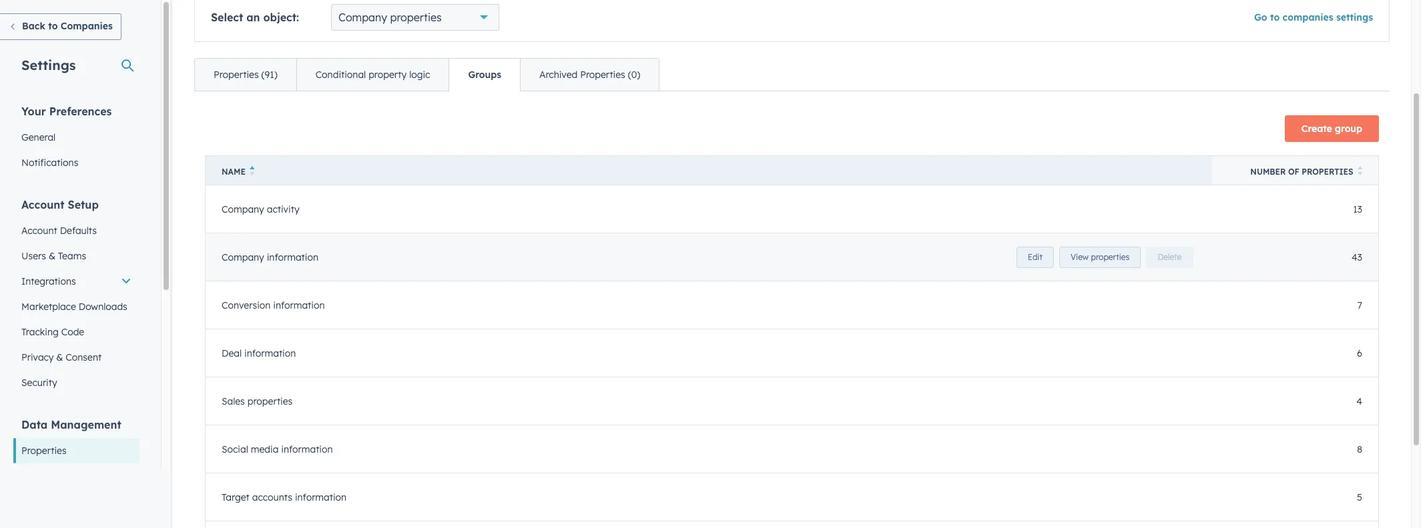 Task type: describe. For each thing, give the bounding box(es) containing it.
go to companies settings
[[1254, 11, 1373, 23]]

information right media
[[281, 444, 333, 456]]

marketplace downloads
[[21, 301, 127, 313]]

of
[[1288, 167, 1300, 177]]

company for company properties
[[338, 11, 387, 24]]

companies
[[61, 20, 113, 32]]

account for account setup
[[21, 198, 64, 212]]

marketplace downloads link
[[13, 294, 140, 320]]

archived properties (0)
[[539, 69, 640, 81]]

management
[[51, 419, 121, 432]]

account for account defaults
[[21, 225, 57, 237]]

company information
[[222, 251, 318, 263]]

create group button
[[1285, 115, 1379, 142]]

object:
[[263, 11, 299, 24]]

conditional
[[316, 69, 366, 81]]

5
[[1357, 492, 1362, 504]]

security link
[[13, 370, 140, 396]]

data management element
[[13, 418, 140, 529]]

your preferences element
[[13, 104, 140, 176]]

preferences
[[49, 105, 112, 118]]

select an object:
[[211, 11, 299, 24]]

view properties
[[1071, 252, 1130, 262]]

back
[[22, 20, 45, 32]]

setup
[[68, 198, 99, 212]]

properties for properties
[[21, 445, 66, 457]]

properties for sales properties
[[247, 395, 293, 408]]

integrations button
[[13, 269, 140, 294]]

code
[[61, 326, 84, 338]]

properties for company properties
[[390, 11, 442, 24]]

tracking code link
[[13, 320, 140, 345]]

ascending sort. press to sort descending. element
[[250, 166, 255, 178]]

account defaults
[[21, 225, 97, 237]]

settings
[[1336, 11, 1373, 23]]

13
[[1353, 203, 1362, 215]]

company properties
[[338, 11, 442, 24]]

property
[[369, 69, 407, 81]]

properties (91)
[[214, 69, 277, 81]]

edit
[[1028, 252, 1043, 262]]

defaults
[[60, 225, 97, 237]]

number of properties button
[[1212, 156, 1379, 185]]

name
[[222, 167, 246, 177]]

back to companies link
[[0, 13, 121, 40]]

privacy
[[21, 352, 54, 364]]

users
[[21, 250, 46, 262]]

groups
[[468, 69, 501, 81]]

information for conversion information
[[273, 299, 325, 311]]

account setup
[[21, 198, 99, 212]]

tab list containing properties (91)
[[194, 58, 660, 91]]

properties for view properties
[[1091, 252, 1130, 262]]

7
[[1358, 299, 1362, 311]]

your preferences
[[21, 105, 112, 118]]

delete button
[[1146, 247, 1193, 268]]

name button
[[205, 156, 1212, 185]]

accounts
[[252, 492, 292, 504]]

create group
[[1302, 123, 1362, 135]]

create
[[1302, 123, 1332, 135]]

8
[[1357, 444, 1362, 456]]

number of properties
[[1250, 167, 1353, 177]]

general
[[21, 131, 56, 144]]

edit button
[[1016, 247, 1054, 268]]

media
[[251, 444, 279, 456]]

users & teams link
[[13, 244, 140, 269]]

company properties button
[[331, 4, 499, 31]]

users & teams
[[21, 250, 86, 262]]

(91)
[[261, 69, 277, 81]]

conversion
[[222, 299, 271, 311]]

account defaults link
[[13, 218, 140, 244]]

tracking
[[21, 326, 59, 338]]

press to sort. image
[[1357, 166, 1362, 176]]

view
[[1071, 252, 1089, 262]]

security
[[21, 377, 57, 389]]

social
[[222, 444, 248, 456]]

conditional property logic link
[[296, 59, 449, 91]]

activity
[[267, 203, 299, 215]]

notifications link
[[13, 150, 140, 176]]



Task type: locate. For each thing, give the bounding box(es) containing it.
to right back
[[48, 20, 58, 32]]

data
[[21, 419, 48, 432]]

target accounts information
[[222, 492, 347, 504]]

properties down data
[[21, 445, 66, 457]]

properties left press to sort. element
[[1302, 167, 1353, 177]]

information right deal
[[244, 347, 296, 359]]

your
[[21, 105, 46, 118]]

information right accounts on the left bottom
[[295, 492, 347, 504]]

general link
[[13, 125, 140, 150]]

deal
[[222, 347, 242, 359]]

target
[[222, 492, 250, 504]]

properties inside data management element
[[21, 445, 66, 457]]

marketplace
[[21, 301, 76, 313]]

properties inside popup button
[[390, 11, 442, 24]]

properties right view at the right top of the page
[[1091, 252, 1130, 262]]

0 vertical spatial company
[[338, 11, 387, 24]]

company
[[338, 11, 387, 24], [222, 203, 264, 215], [222, 251, 264, 263]]

properties link
[[13, 439, 140, 464]]

settings
[[21, 57, 76, 73]]

deal information
[[222, 347, 296, 359]]

information down activity
[[267, 251, 318, 263]]

company up conversion
[[222, 251, 264, 263]]

to
[[1270, 11, 1280, 23], [48, 20, 58, 32]]

number
[[1250, 167, 1286, 177]]

1 vertical spatial &
[[56, 352, 63, 364]]

an
[[246, 11, 260, 24]]

sales properties
[[222, 395, 293, 408]]

information for deal information
[[244, 347, 296, 359]]

social media information
[[222, 444, 333, 456]]

view properties button
[[1059, 247, 1141, 268]]

go to companies settings button
[[1254, 11, 1373, 23]]

properties inside button
[[1091, 252, 1130, 262]]

1 horizontal spatial to
[[1270, 11, 1280, 23]]

6
[[1357, 347, 1362, 359]]

1 horizontal spatial &
[[56, 352, 63, 364]]

0 horizontal spatial &
[[49, 250, 55, 262]]

data management
[[21, 419, 121, 432]]

conversion information
[[222, 299, 325, 311]]

account up 'users' at the top of the page
[[21, 225, 57, 237]]

tab panel
[[194, 91, 1390, 529]]

to for go
[[1270, 11, 1280, 23]]

delete
[[1158, 252, 1182, 262]]

0 vertical spatial account
[[21, 198, 64, 212]]

to right go
[[1270, 11, 1280, 23]]

properties inside 'button'
[[1302, 167, 1353, 177]]

company for company activity
[[222, 203, 264, 215]]

ascending sort. press to sort descending. image
[[250, 166, 255, 176]]

companies
[[1283, 11, 1333, 23]]

1 horizontal spatial properties
[[214, 69, 259, 81]]

group
[[1335, 123, 1362, 135]]

archived
[[539, 69, 578, 81]]

privacy & consent
[[21, 352, 102, 364]]

properties for properties (91)
[[214, 69, 259, 81]]

properties up logic
[[390, 11, 442, 24]]

properties left (91)
[[214, 69, 259, 81]]

logic
[[409, 69, 430, 81]]

1 vertical spatial account
[[21, 225, 57, 237]]

company inside popup button
[[338, 11, 387, 24]]

archived properties (0) link
[[520, 59, 659, 91]]

account up account defaults
[[21, 198, 64, 212]]

press to sort. element
[[1357, 166, 1362, 178]]

0 vertical spatial &
[[49, 250, 55, 262]]

back to companies
[[22, 20, 113, 32]]

groups link
[[449, 59, 520, 91]]

0 horizontal spatial properties
[[21, 445, 66, 457]]

2 account from the top
[[21, 225, 57, 237]]

2 horizontal spatial properties
[[580, 69, 625, 81]]

properties
[[390, 11, 442, 24], [1302, 167, 1353, 177], [1091, 252, 1130, 262], [247, 395, 293, 408]]

& right 'users' at the top of the page
[[49, 250, 55, 262]]

consent
[[66, 352, 102, 364]]

company down ascending sort. press to sort descending. element
[[222, 203, 264, 215]]

privacy & consent link
[[13, 345, 140, 370]]

43
[[1352, 251, 1362, 263]]

tracking code
[[21, 326, 84, 338]]

go
[[1254, 11, 1267, 23]]

tab panel containing create group
[[194, 91, 1390, 529]]

information right conversion
[[273, 299, 325, 311]]

downloads
[[79, 301, 127, 313]]

company up conditional property logic link
[[338, 11, 387, 24]]

integrations
[[21, 276, 76, 288]]

1 account from the top
[[21, 198, 64, 212]]

account
[[21, 198, 64, 212], [21, 225, 57, 237]]

&
[[49, 250, 55, 262], [56, 352, 63, 364]]

information for company information
[[267, 251, 318, 263]]

company activity
[[222, 203, 299, 215]]

& right the privacy
[[56, 352, 63, 364]]

2 vertical spatial company
[[222, 251, 264, 263]]

properties right sales
[[247, 395, 293, 408]]

1 vertical spatial company
[[222, 203, 264, 215]]

company for company information
[[222, 251, 264, 263]]

properties (91) link
[[195, 59, 296, 91]]

account setup element
[[13, 198, 140, 396]]

to for back
[[48, 20, 58, 32]]

properties left (0)
[[580, 69, 625, 81]]

sales
[[222, 395, 245, 408]]

& for users
[[49, 250, 55, 262]]

teams
[[58, 250, 86, 262]]

(0)
[[628, 69, 640, 81]]

select
[[211, 11, 243, 24]]

tab list
[[194, 58, 660, 91]]

conditional property logic
[[316, 69, 430, 81]]

notifications
[[21, 157, 78, 169]]

4
[[1357, 395, 1362, 408]]

0 horizontal spatial to
[[48, 20, 58, 32]]

information
[[267, 251, 318, 263], [273, 299, 325, 311], [244, 347, 296, 359], [281, 444, 333, 456], [295, 492, 347, 504]]

& for privacy
[[56, 352, 63, 364]]



Task type: vqa. For each thing, say whether or not it's contained in the screenshot.


